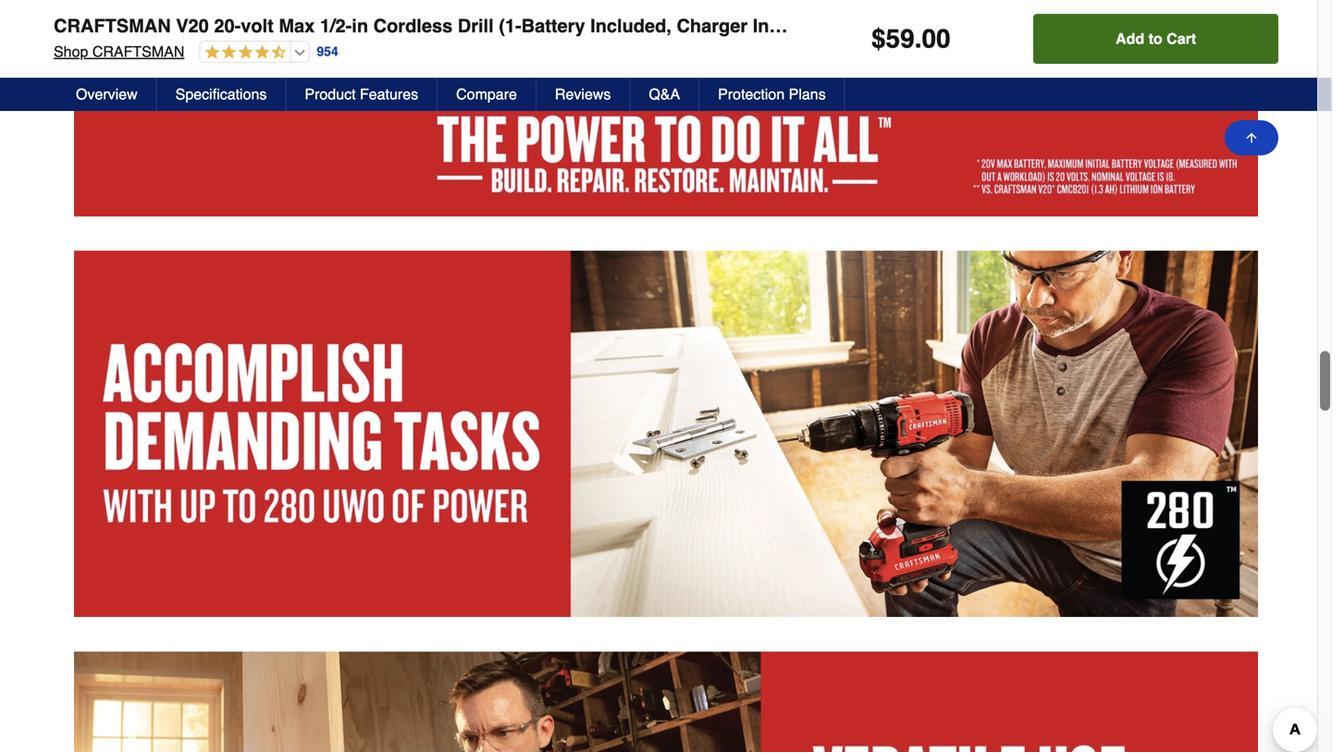 Task type: vqa. For each thing, say whether or not it's contained in the screenshot.
00
yes



Task type: describe. For each thing, give the bounding box(es) containing it.
product features
[[305, 86, 418, 103]]

product features button
[[286, 78, 438, 111]]

included,
[[590, 15, 672, 37]]

charger
[[677, 15, 748, 37]]

4.5 stars image
[[200, 44, 286, 62]]

protection plans button
[[699, 78, 845, 111]]

battery
[[521, 15, 585, 37]]

cordless
[[373, 15, 453, 37]]

1 vertical spatial craftsman
[[92, 43, 184, 60]]

20-
[[214, 15, 241, 37]]

59
[[886, 24, 915, 54]]

compare button
[[438, 78, 536, 111]]

overview button
[[57, 78, 157, 111]]

add
[[1116, 30, 1144, 47]]

included)
[[753, 15, 835, 37]]

max
[[279, 15, 315, 37]]

0 vertical spatial craftsman
[[54, 15, 171, 37]]

add to cart button
[[1033, 14, 1278, 64]]

drill
[[458, 15, 494, 37]]

shop craftsman
[[54, 43, 184, 60]]

protection
[[718, 86, 785, 103]]

v20
[[176, 15, 209, 37]]

craftsman v20 20-volt max 1/2-in cordless drill (1-battery included, charger included)
[[54, 15, 835, 37]]

product
[[305, 86, 356, 103]]

overview
[[76, 86, 138, 103]]

specifications button
[[157, 78, 286, 111]]



Task type: locate. For each thing, give the bounding box(es) containing it.
to
[[1149, 30, 1162, 47]]

(1-
[[499, 15, 521, 37]]

$
[[871, 24, 886, 54]]

specifications
[[175, 86, 267, 103]]

reviews
[[555, 86, 611, 103]]

plans
[[789, 86, 826, 103]]

arrow up image
[[1244, 130, 1259, 145]]

add to cart
[[1116, 30, 1196, 47]]

1/2-
[[320, 15, 352, 37]]

craftsman
[[54, 15, 171, 37], [92, 43, 184, 60]]

00
[[922, 24, 951, 54]]

volt
[[241, 15, 274, 37]]

cart
[[1167, 30, 1196, 47]]

.
[[915, 24, 922, 54]]

protection plans
[[718, 86, 826, 103]]

craftsman up the shop craftsman
[[54, 15, 171, 37]]

$ 59 . 00
[[871, 24, 951, 54]]

in
[[352, 15, 368, 37]]

craftsman up overview button
[[92, 43, 184, 60]]

features
[[360, 86, 418, 103]]

reviews button
[[536, 78, 630, 111]]

q&a
[[649, 86, 680, 103]]

compare
[[456, 86, 517, 103]]

shop
[[54, 43, 88, 60]]

954
[[317, 44, 338, 59]]

q&a button
[[630, 78, 699, 111]]



